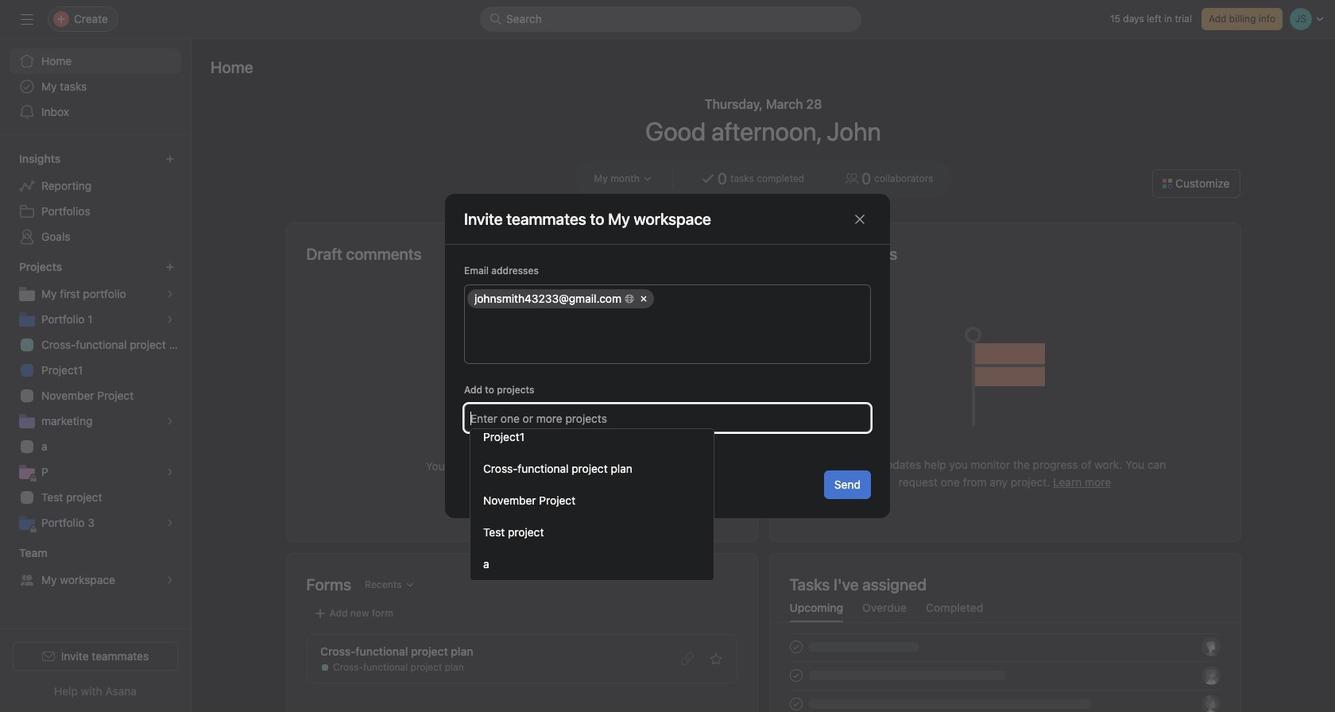 Task type: vqa. For each thing, say whether or not it's contained in the screenshot.
What's the status?
no



Task type: describe. For each thing, give the bounding box(es) containing it.
insights element
[[0, 145, 191, 253]]

Enter one or more projects text field
[[471, 409, 863, 428]]



Task type: locate. For each thing, give the bounding box(es) containing it.
global element
[[0, 39, 191, 134]]

1 horizontal spatial cell
[[657, 289, 866, 308]]

cell
[[467, 289, 654, 308], [657, 289, 866, 308]]

dialog
[[445, 194, 890, 518]]

row
[[465, 285, 870, 312]]

copy form link image
[[681, 653, 694, 665]]

teams element
[[0, 539, 191, 596]]

2 cell from the left
[[657, 289, 866, 308]]

hide sidebar image
[[21, 13, 33, 25]]

list box
[[480, 6, 862, 32]]

projects element
[[0, 253, 191, 539]]

0 horizontal spatial cell
[[467, 289, 654, 308]]

add to favorites image
[[710, 653, 722, 665]]

1 cell from the left
[[467, 289, 654, 308]]

prominent image
[[490, 13, 502, 25]]

close this dialog image
[[854, 213, 867, 225]]



